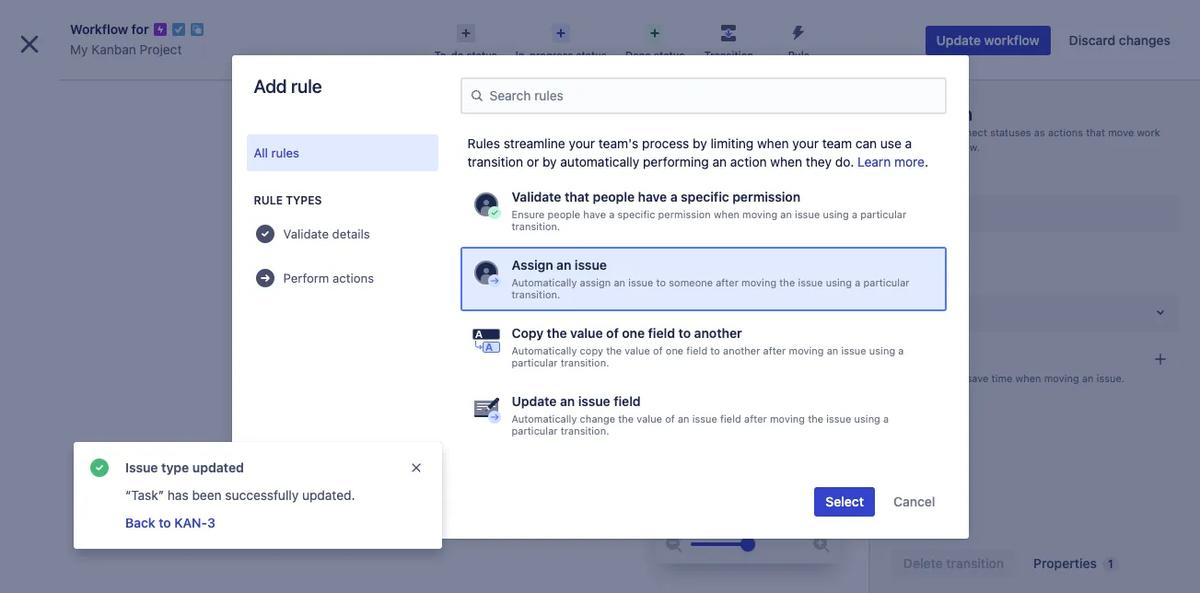 Task type: describe. For each thing, give the bounding box(es) containing it.
.
[[925, 154, 929, 170]]

status right to
[[908, 277, 938, 289]]

assign
[[512, 257, 554, 273]]

back to kan-3 button
[[123, 512, 217, 534]]

0 vertical spatial by
[[693, 135, 708, 151]]

actions inside transition transitions connect statuses as actions that move work through your flow.
[[1049, 126, 1084, 138]]

transition transitions connect statuses as actions that move work through your flow.
[[893, 103, 1161, 153]]

cancel button
[[883, 488, 947, 517]]

team's
[[599, 135, 639, 151]]

back
[[125, 515, 155, 531]]

perform actions button
[[247, 260, 438, 297]]

type inside button
[[132, 447, 158, 463]]

1 horizontal spatial have
[[638, 189, 667, 205]]

learn for learn more
[[80, 553, 110, 567]]

transition
[[468, 154, 524, 170]]

connect
[[949, 126, 988, 138]]

0 horizontal spatial your
[[569, 135, 595, 151]]

rules help you save time when moving an issue.
[[894, 372, 1125, 384]]

learn more link
[[858, 154, 925, 170]]

issue type updated
[[125, 460, 244, 476]]

validate details button
[[247, 216, 438, 252]]

create button
[[671, 11, 734, 41]]

ensure
[[512, 208, 545, 220]]

"task" has been successfully updated.
[[125, 488, 355, 503]]

status inside to-do status popup button
[[467, 49, 497, 61]]

or
[[527, 154, 539, 170]]

validate for details
[[283, 227, 329, 241]]

move
[[1109, 126, 1135, 138]]

cancel
[[894, 494, 936, 510]]

update workflow
[[937, 32, 1040, 48]]

help
[[923, 372, 944, 384]]

to inside button
[[159, 515, 171, 531]]

3
[[207, 515, 216, 531]]

1 vertical spatial specific
[[618, 208, 656, 220]]

an inside validate that people have a specific permission ensure people have a specific permission when moving an issue using a particular transition.
[[781, 208, 792, 220]]

1 vertical spatial my kanban project
[[55, 80, 171, 96]]

copy
[[580, 345, 604, 357]]

perform actions
[[283, 271, 374, 286]]

a right the in
[[71, 528, 77, 542]]

they
[[806, 154, 832, 170]]

been
[[192, 488, 222, 503]]

0 vertical spatial permission
[[733, 189, 801, 205]]

change
[[580, 413, 616, 425]]

all
[[254, 146, 268, 160]]

progress
[[530, 49, 574, 61]]

actions inside button
[[333, 271, 374, 286]]

success image
[[88, 457, 111, 479]]

select button
[[815, 488, 876, 517]]

discard changes
[[1070, 32, 1171, 48]]

after inside "update an issue field automatically change the value of an issue field after moving the issue using a particular transition."
[[745, 413, 767, 425]]

Search field
[[851, 11, 1035, 41]]

transition. inside assign an issue automatically assign an issue to someone after moving the issue using a particular transition.
[[512, 288, 561, 300]]

moving inside copy the value of one field to another automatically copy the value of one field to another after moving an issue using a particular transition.
[[789, 345, 824, 357]]

field up "update an issue field automatically change the value of an issue field after moving the issue using a particular transition."
[[687, 345, 708, 357]]

automatically inside "update an issue field automatically change the value of an issue field after moving the issue using a particular transition."
[[512, 413, 577, 425]]

a down performing
[[671, 189, 678, 205]]

limiting
[[711, 135, 754, 151]]

filter rules group
[[247, 135, 438, 304]]

updated
[[192, 460, 244, 476]]

add for add issue type
[[70, 447, 94, 463]]

select
[[826, 494, 864, 510]]

project
[[162, 528, 199, 542]]

can
[[856, 135, 877, 151]]

kan-
[[174, 515, 207, 531]]

done status button
[[617, 18, 694, 63]]

learn more button
[[80, 553, 141, 568]]

workflow
[[985, 32, 1040, 48]]

issue
[[125, 460, 158, 476]]

workflow
[[70, 21, 128, 37]]

1 horizontal spatial people
[[593, 189, 635, 205]]

zoom in image
[[811, 534, 833, 556]]

through
[[893, 141, 931, 153]]

0 vertical spatial value
[[570, 325, 603, 341]]

0 horizontal spatial by
[[543, 154, 557, 170]]

in-
[[516, 49, 530, 61]]

discard
[[1070, 32, 1116, 48]]

use
[[881, 135, 902, 151]]

particular inside assign an issue automatically assign an issue to someone after moving the issue using a particular transition.
[[864, 276, 910, 288]]

field down someone on the top right
[[648, 325, 676, 341]]

to-
[[435, 49, 451, 61]]

status inside in-progress status popup button
[[576, 49, 607, 61]]

add rule image
[[1154, 352, 1168, 367]]

done status
[[626, 49, 685, 61]]

updated.
[[302, 488, 355, 503]]

0 vertical spatial another
[[695, 325, 742, 341]]

back to kan-3 link
[[125, 515, 216, 531]]

to inside assign an issue automatically assign an issue to someone after moving the issue using a particular transition.
[[657, 276, 666, 288]]

my kanban project link
[[70, 39, 182, 61]]

rules for help
[[894, 372, 920, 384]]

a down the do.
[[852, 208, 858, 220]]

flow.
[[958, 141, 980, 153]]

team
[[823, 135, 852, 151]]

for
[[131, 21, 149, 37]]

value inside "update an issue field automatically change the value of an issue field after moving the issue using a particular transition."
[[637, 413, 663, 425]]

in-progress status
[[516, 49, 607, 61]]

learn for learn more .
[[858, 154, 891, 170]]

when up 'action'
[[758, 135, 789, 151]]

1 horizontal spatial specific
[[681, 189, 730, 205]]

do
[[451, 49, 464, 61]]

transition. inside copy the value of one field to another automatically copy the value of one field to another after moving an issue using a particular transition.
[[561, 357, 610, 369]]

changes
[[1120, 32, 1171, 48]]

zoom out image
[[663, 534, 686, 556]]

an inside copy the value of one field to another automatically copy the value of one field to another after moving an issue using a particular transition.
[[827, 345, 839, 357]]

workflow for
[[70, 21, 149, 37]]

using inside "update an issue field automatically change the value of an issue field after moving the issue using a particular transition."
[[855, 413, 881, 425]]

issue inside validate that people have a specific permission ensure people have a specific permission when moving an issue using a particular transition.
[[795, 208, 820, 220]]

you
[[947, 372, 964, 384]]

rules streamline your team's process by limiting when your team can use a transition or by automatically performing an action when they do.
[[468, 135, 913, 170]]

process
[[642, 135, 690, 151]]

particular inside copy the value of one field to another automatically copy the value of one field to another after moving an issue using a particular transition.
[[512, 357, 558, 369]]

create inside button
[[682, 18, 723, 33]]

name
[[893, 173, 926, 187]]

using inside assign an issue automatically assign an issue to someone after moving the issue using a particular transition.
[[826, 276, 852, 288]]

do.
[[836, 154, 855, 170]]

that inside transition transitions connect statuses as actions that move work through your flow.
[[1087, 126, 1106, 138]]

when left they
[[771, 154, 803, 170]]

rules
[[271, 146, 299, 160]]

select a rule element
[[460, 179, 947, 448]]

that inside validate that people have a specific permission ensure people have a specific permission when moving an issue using a particular transition.
[[565, 189, 590, 205]]

discard changes button
[[1059, 26, 1182, 55]]

transition for transition
[[705, 49, 754, 61]]

assign
[[580, 276, 611, 288]]

to status
[[894, 277, 938, 289]]

rule types
[[254, 193, 322, 207]]

rule
[[291, 76, 322, 97]]

update for update an issue field automatically change the value of an issue field after moving the issue using a particular transition.
[[512, 393, 557, 409]]

field down copy the value of one field to another automatically copy the value of one field to another after moving an issue using a particular transition.
[[721, 413, 742, 425]]

to-do status button
[[425, 18, 507, 63]]



Task type: vqa. For each thing, say whether or not it's contained in the screenshot.
Back to KAN-3 link
yes



Task type: locate. For each thing, give the bounding box(es) containing it.
transition. down the copy
[[561, 425, 610, 437]]

when
[[758, 135, 789, 151], [771, 154, 803, 170], [714, 208, 740, 220], [1016, 372, 1042, 384]]

2 vertical spatial after
[[745, 413, 767, 425]]

moving inside assign an issue automatically assign an issue to someone after moving the issue using a particular transition.
[[742, 276, 777, 288]]

details
[[332, 227, 370, 241]]

0 horizontal spatial update
[[512, 393, 557, 409]]

your inside transition transitions connect statuses as actions that move work through your flow.
[[934, 141, 955, 153]]

a up the cancel button
[[884, 413, 889, 425]]

rules left 'help'
[[894, 372, 920, 384]]

my kanban project down for
[[70, 41, 182, 57]]

1 vertical spatial transition
[[893, 103, 973, 124]]

transition. inside validate that people have a specific permission ensure people have a specific permission when moving an issue using a particular transition.
[[512, 220, 561, 232]]

1 vertical spatial learn
[[80, 553, 110, 567]]

issue inside copy the value of one field to another automatically copy the value of one field to another after moving an issue using a particular transition.
[[842, 345, 867, 357]]

rules for streamline
[[468, 135, 500, 151]]

the
[[780, 276, 796, 288], [547, 325, 567, 341], [606, 345, 622, 357], [619, 413, 634, 425], [808, 413, 824, 425]]

Search rules text field
[[484, 79, 938, 112]]

when inside validate that people have a specific permission ensure people have a specific permission when moving an issue using a particular transition.
[[714, 208, 740, 220]]

your left flow.
[[934, 141, 955, 153]]

transition. up assign
[[512, 220, 561, 232]]

0 vertical spatial project
[[140, 41, 182, 57]]

another up "update an issue field automatically change the value of an issue field after moving the issue using a particular transition."
[[723, 345, 761, 357]]

types
[[286, 193, 322, 207]]

0 horizontal spatial type
[[132, 447, 158, 463]]

transition. down assign
[[512, 288, 561, 300]]

jira software image
[[48, 15, 172, 37], [48, 15, 172, 37]]

validate up 'ensure'
[[512, 189, 562, 205]]

1 vertical spatial project
[[127, 80, 171, 96]]

you're in the workflow viewfinder, use the arrow keys to move it element
[[656, 416, 840, 526]]

a down to
[[899, 345, 904, 357]]

value up the copy
[[570, 325, 603, 341]]

add rule
[[254, 76, 322, 97]]

1 vertical spatial value
[[625, 345, 650, 357]]

add inside button
[[70, 447, 94, 463]]

0 horizontal spatial of
[[606, 325, 619, 341]]

managed
[[111, 528, 159, 542]]

done for done
[[907, 307, 937, 318]]

validate that people have a specific permission ensure people have a specific permission when moving an issue using a particular transition.
[[512, 189, 907, 232]]

automatically inside copy the value of one field to another automatically copy the value of one field to another after moving an issue using a particular transition.
[[512, 345, 577, 357]]

validate for that
[[512, 189, 562, 205]]

1 vertical spatial validate
[[283, 227, 329, 241]]

by up performing
[[693, 135, 708, 151]]

actions down details
[[333, 271, 374, 286]]

field up the change
[[614, 393, 641, 409]]

update inside "update an issue field automatically change the value of an issue field after moving the issue using a particular transition."
[[512, 393, 557, 409]]

a inside assign an issue automatically assign an issue to someone after moving the issue using a particular transition.
[[855, 276, 861, 288]]

to status element
[[894, 294, 1179, 331]]

streamline
[[504, 135, 566, 151]]

status right do at top left
[[467, 49, 497, 61]]

0 horizontal spatial create
[[682, 18, 723, 33]]

update an issue field automatically change the value of an issue field after moving the issue using a particular transition.
[[512, 393, 889, 437]]

automatically left the change
[[512, 413, 577, 425]]

create up done status
[[682, 18, 723, 33]]

time
[[992, 372, 1013, 384]]

learn more .
[[858, 154, 929, 170]]

more for learn more
[[113, 553, 141, 567]]

add for add rule
[[254, 76, 287, 97]]

all rules
[[254, 146, 299, 160]]

using
[[823, 208, 849, 220], [826, 276, 852, 288], [870, 345, 896, 357], [855, 413, 881, 425]]

assign an issue automatically assign an issue to someone after moving the issue using a particular transition.
[[512, 257, 910, 300]]

0 vertical spatial people
[[593, 189, 635, 205]]

0 vertical spatial have
[[638, 189, 667, 205]]

specific down the automatically
[[618, 208, 656, 220]]

to
[[657, 276, 666, 288], [679, 325, 691, 341], [711, 345, 721, 357], [159, 515, 171, 531]]

when down 'action'
[[714, 208, 740, 220]]

more down through
[[895, 154, 925, 170]]

1 vertical spatial of
[[653, 345, 663, 357]]

rule inside rule popup button
[[788, 49, 810, 61]]

0 horizontal spatial rule
[[254, 193, 283, 207]]

1 vertical spatial kanban
[[77, 80, 124, 96]]

validate inside button
[[283, 227, 329, 241]]

to down someone on the top right
[[679, 325, 691, 341]]

copy
[[512, 325, 544, 341]]

that down the automatically
[[565, 189, 590, 205]]

done right in-progress status
[[626, 49, 651, 61]]

0 vertical spatial more
[[895, 154, 925, 170]]

using down to
[[870, 345, 896, 357]]

to up "update an issue field automatically change the value of an issue field after moving the issue using a particular transition."
[[711, 345, 721, 357]]

2 vertical spatial value
[[637, 413, 663, 425]]

2 automatically from the top
[[512, 345, 577, 357]]

by right or
[[543, 154, 557, 170]]

"task"
[[125, 488, 164, 503]]

by
[[693, 135, 708, 151], [543, 154, 557, 170]]

1 automatically from the top
[[512, 276, 577, 288]]

1 horizontal spatial update
[[937, 32, 981, 48]]

1 horizontal spatial more
[[895, 154, 925, 170]]

1 vertical spatial one
[[666, 345, 684, 357]]

1 vertical spatial done
[[907, 307, 937, 318]]

of down assign
[[606, 325, 619, 341]]

1 group from the top
[[7, 338, 214, 387]]

update down "copy"
[[512, 393, 557, 409]]

value
[[570, 325, 603, 341], [625, 345, 650, 357], [637, 413, 663, 425]]

add left rule at the top left of the page
[[254, 76, 287, 97]]

as
[[1035, 126, 1046, 138]]

using left to
[[826, 276, 852, 288]]

0 vertical spatial transition
[[705, 49, 754, 61]]

rules up transition
[[468, 135, 500, 151]]

people
[[593, 189, 635, 205], [548, 208, 581, 220]]

dismiss image
[[409, 461, 424, 476]]

1 vertical spatial my
[[55, 80, 74, 96]]

status inside 'done status' popup button
[[654, 49, 685, 61]]

create down name
[[902, 206, 942, 222]]

work
[[1138, 126, 1161, 138]]

0 horizontal spatial one
[[622, 325, 645, 341]]

update left workflow
[[937, 32, 981, 48]]

project down my kanban project link
[[127, 80, 171, 96]]

my kanban project down my kanban project link
[[55, 80, 171, 96]]

1 vertical spatial actions
[[333, 271, 374, 286]]

primary element
[[11, 0, 851, 52]]

rule for rule
[[788, 49, 810, 61]]

0 horizontal spatial people
[[548, 208, 581, 220]]

another down assign an issue automatically assign an issue to someone after moving the issue using a particular transition.
[[695, 325, 742, 341]]

project down for
[[140, 41, 182, 57]]

1 horizontal spatial of
[[653, 345, 663, 357]]

0 vertical spatial validate
[[512, 189, 562, 205]]

transition. inside "update an issue field automatically change the value of an issue field after moving the issue using a particular transition."
[[561, 425, 610, 437]]

0 vertical spatial after
[[716, 276, 739, 288]]

1 vertical spatial have
[[584, 208, 606, 220]]

the inside assign an issue automatically assign an issue to someone after moving the issue using a particular transition.
[[780, 276, 796, 288]]

1 horizontal spatial create
[[902, 206, 942, 222]]

transition for transition transitions connect statuses as actions that move work through your flow.
[[893, 103, 973, 124]]

0 vertical spatial my kanban project
[[70, 41, 182, 57]]

when right time
[[1016, 372, 1042, 384]]

0 vertical spatial add
[[254, 76, 287, 97]]

a inside rules streamline your team's process by limiting when your team can use a transition or by automatically performing an action when they do.
[[906, 135, 913, 151]]

validate inside validate that people have a specific permission ensure people have a specific permission when moving an issue using a particular transition.
[[512, 189, 562, 205]]

1 vertical spatial after
[[764, 345, 786, 357]]

rules up 'help'
[[894, 353, 930, 367]]

1 vertical spatial automatically
[[512, 345, 577, 357]]

0 vertical spatial my
[[70, 41, 88, 57]]

automatically
[[512, 276, 577, 288], [512, 345, 577, 357], [512, 413, 577, 425]]

of inside "update an issue field automatically change the value of an issue field after moving the issue using a particular transition."
[[665, 413, 675, 425]]

0 vertical spatial automatically
[[512, 276, 577, 288]]

specific down performing
[[681, 189, 730, 205]]

transition. up the change
[[561, 357, 610, 369]]

a inside copy the value of one field to another automatically copy the value of one field to another after moving an issue using a particular transition.
[[899, 345, 904, 357]]

learn down team-
[[80, 553, 110, 567]]

0 horizontal spatial validate
[[283, 227, 329, 241]]

successfully
[[225, 488, 299, 503]]

has
[[168, 488, 189, 503]]

create
[[682, 18, 723, 33], [902, 206, 942, 222]]

1 horizontal spatial add
[[254, 76, 287, 97]]

have down the automatically
[[584, 208, 606, 220]]

done for done status
[[626, 49, 651, 61]]

1 vertical spatial that
[[565, 189, 590, 205]]

0 horizontal spatial more
[[113, 553, 141, 567]]

transition inside popup button
[[705, 49, 754, 61]]

0 horizontal spatial learn
[[80, 553, 110, 567]]

1 vertical spatial more
[[113, 553, 141, 567]]

kanban down my kanban project link
[[77, 80, 124, 96]]

add left issue
[[70, 447, 94, 463]]

update for update workflow
[[937, 32, 981, 48]]

to-do status
[[435, 49, 497, 61]]

0 horizontal spatial transition
[[705, 49, 754, 61]]

your up the automatically
[[569, 135, 595, 151]]

people right 'ensure'
[[548, 208, 581, 220]]

kanban down workflow for
[[92, 41, 136, 57]]

0 vertical spatial done
[[626, 49, 651, 61]]

1 horizontal spatial rule
[[788, 49, 810, 61]]

actions
[[1049, 126, 1084, 138], [333, 271, 374, 286]]

value right the change
[[637, 413, 663, 425]]

1 horizontal spatial one
[[666, 345, 684, 357]]

validate down types
[[283, 227, 329, 241]]

rule for rule types
[[254, 193, 283, 207]]

done inside popup button
[[626, 49, 651, 61]]

1 vertical spatial permission
[[658, 208, 711, 220]]

rule right transition popup button
[[788, 49, 810, 61]]

properties
[[1034, 556, 1097, 571]]

1 horizontal spatial that
[[1087, 126, 1106, 138]]

add issue type button
[[7, 437, 214, 474]]

learn more
[[80, 553, 141, 567]]

copy the value of one field to another automatically copy the value of one field to another after moving an issue using a particular transition.
[[512, 325, 904, 369]]

status right progress
[[576, 49, 607, 61]]

specific
[[681, 189, 730, 205], [618, 208, 656, 220]]

performing
[[643, 154, 709, 170]]

more inside button
[[113, 553, 141, 567]]

value right the copy
[[625, 345, 650, 357]]

automatically inside assign an issue automatically assign an issue to someone after moving the issue using a particular transition.
[[512, 276, 577, 288]]

rule types group
[[247, 179, 438, 304]]

group
[[7, 338, 214, 387], [7, 387, 214, 437]]

in
[[58, 528, 68, 542]]

1 horizontal spatial by
[[693, 135, 708, 151]]

perform
[[283, 271, 329, 286]]

status down create button
[[654, 49, 685, 61]]

1 vertical spatial people
[[548, 208, 581, 220]]

0 horizontal spatial that
[[565, 189, 590, 205]]

using down the do.
[[823, 208, 849, 220]]

0 vertical spatial create
[[682, 18, 723, 33]]

create banner
[[0, 0, 1201, 52]]

a left to
[[855, 276, 861, 288]]

to right the back
[[159, 515, 171, 531]]

more inside add rule dialog
[[895, 154, 925, 170]]

rules
[[468, 135, 500, 151], [894, 353, 930, 367], [894, 372, 920, 384]]

particular inside validate that people have a specific permission ensure people have a specific permission when moving an issue using a particular transition.
[[861, 208, 907, 220]]

add issue type
[[70, 447, 158, 463]]

automatically down "copy"
[[512, 345, 577, 357]]

0 horizontal spatial done
[[626, 49, 651, 61]]

all rules button
[[247, 135, 438, 171]]

2 horizontal spatial your
[[934, 141, 955, 153]]

0 horizontal spatial add
[[70, 447, 94, 463]]

a right use on the right of the page
[[906, 135, 913, 151]]

rule left types
[[254, 193, 283, 207]]

2 vertical spatial of
[[665, 413, 675, 425]]

transition
[[705, 49, 754, 61], [893, 103, 973, 124]]

1 horizontal spatial your
[[793, 135, 819, 151]]

transition.
[[512, 220, 561, 232], [512, 288, 561, 300], [561, 357, 610, 369], [561, 425, 610, 437]]

using inside copy the value of one field to another automatically copy the value of one field to another after moving an issue using a particular transition.
[[870, 345, 896, 357]]

more for learn more .
[[895, 154, 925, 170]]

2 group from the top
[[7, 387, 214, 437]]

done down to status
[[907, 307, 937, 318]]

someone
[[669, 276, 713, 288]]

0 vertical spatial update
[[937, 32, 981, 48]]

more
[[895, 154, 925, 170], [113, 553, 141, 567]]

kanban
[[92, 41, 136, 57], [77, 80, 124, 96]]

open image
[[1150, 301, 1172, 324]]

project
[[140, 41, 182, 57], [127, 80, 171, 96]]

validate details
[[283, 227, 370, 241]]

0 vertical spatial rule
[[788, 49, 810, 61]]

to left someone on the top right
[[657, 276, 666, 288]]

0 horizontal spatial specific
[[618, 208, 656, 220]]

permission down 'action'
[[733, 189, 801, 205]]

close workflow editor image
[[15, 29, 44, 59]]

automatically
[[561, 154, 640, 170]]

add inside dialog
[[254, 76, 287, 97]]

0 vertical spatial that
[[1087, 126, 1106, 138]]

3 automatically from the top
[[512, 413, 577, 425]]

particular inside "update an issue field automatically change the value of an issue field after moving the issue using a particular transition."
[[512, 425, 558, 437]]

add issue type group
[[7, 247, 214, 485]]

transition button
[[694, 18, 764, 63]]

1 vertical spatial create
[[902, 206, 942, 222]]

0 vertical spatial of
[[606, 325, 619, 341]]

0 horizontal spatial actions
[[333, 271, 374, 286]]

using inside validate that people have a specific permission ensure people have a specific permission when moving an issue using a particular transition.
[[823, 208, 849, 220]]

2 vertical spatial rules
[[894, 372, 920, 384]]

1 vertical spatial rule
[[254, 193, 283, 207]]

save
[[967, 372, 989, 384]]

type up "task"
[[132, 447, 158, 463]]

after inside copy the value of one field to another automatically copy the value of one field to another after moving an issue using a particular transition.
[[764, 345, 786, 357]]

0 vertical spatial actions
[[1049, 126, 1084, 138]]

transition down create button
[[705, 49, 754, 61]]

0 vertical spatial kanban
[[92, 41, 136, 57]]

issue.
[[1097, 372, 1125, 384]]

done inside to status element
[[907, 307, 937, 318]]

1 horizontal spatial learn
[[858, 154, 891, 170]]

0 vertical spatial rules
[[468, 135, 500, 151]]

after inside assign an issue automatically assign an issue to someone after moving the issue using a particular transition.
[[716, 276, 739, 288]]

moving inside "update an issue field automatically change the value of an issue field after moving the issue using a particular transition."
[[770, 413, 805, 425]]

1
[[1109, 558, 1114, 571]]

of right the change
[[665, 413, 675, 425]]

an
[[713, 154, 727, 170], [781, 208, 792, 220], [557, 257, 572, 273], [614, 276, 626, 288], [827, 345, 839, 357], [1083, 372, 1094, 384], [560, 393, 575, 409], [678, 413, 690, 425]]

0 horizontal spatial permission
[[658, 208, 711, 220]]

learn inside add rule dialog
[[858, 154, 891, 170]]

have down performing
[[638, 189, 667, 205]]

1 horizontal spatial validate
[[512, 189, 562, 205]]

0 vertical spatial one
[[622, 325, 645, 341]]

learn down the can on the right top of page
[[858, 154, 891, 170]]

transition up "transitions"
[[893, 103, 973, 124]]

0 horizontal spatial have
[[584, 208, 606, 220]]

to
[[894, 277, 905, 289]]

1 vertical spatial by
[[543, 154, 557, 170]]

in-progress status button
[[507, 18, 617, 63]]

permission down performing
[[658, 208, 711, 220]]

back to kan-3
[[125, 515, 216, 531]]

my
[[70, 41, 88, 57], [55, 80, 74, 96]]

1 vertical spatial add
[[70, 447, 94, 463]]

permission
[[733, 189, 801, 205], [658, 208, 711, 220]]

1 vertical spatial rules
[[894, 353, 930, 367]]

issue inside button
[[97, 447, 128, 463]]

learn inside button
[[80, 553, 110, 567]]

1 vertical spatial another
[[723, 345, 761, 357]]

rules inside rules streamline your team's process by limiting when your team can use a transition or by automatically performing an action when they do.
[[468, 135, 500, 151]]

type up has
[[161, 460, 189, 476]]

actions right as
[[1049, 126, 1084, 138]]

1 horizontal spatial type
[[161, 460, 189, 476]]

an inside rules streamline your team's process by limiting when your team can use a transition or by automatically performing an action when they do.
[[713, 154, 727, 170]]

2 vertical spatial automatically
[[512, 413, 577, 425]]

0 vertical spatial learn
[[858, 154, 891, 170]]

1 vertical spatial update
[[512, 393, 557, 409]]

automatically down assign
[[512, 276, 577, 288]]

team-
[[80, 528, 111, 542]]

you're
[[22, 528, 55, 542]]

learn
[[858, 154, 891, 170], [80, 553, 110, 567]]

1 horizontal spatial done
[[907, 307, 937, 318]]

1 horizontal spatial actions
[[1049, 126, 1084, 138]]

0 vertical spatial specific
[[681, 189, 730, 205]]

update inside button
[[937, 32, 981, 48]]

that left move
[[1087, 126, 1106, 138]]

of right the copy
[[653, 345, 663, 357]]

a inside "update an issue field automatically change the value of an issue field after moving the issue using a particular transition."
[[884, 413, 889, 425]]

people down the automatically
[[593, 189, 635, 205]]

done
[[626, 49, 651, 61], [907, 307, 937, 318]]

more down managed
[[113, 553, 141, 567]]

you're in a team-managed project
[[22, 528, 199, 542]]

particular
[[861, 208, 907, 220], [864, 276, 910, 288], [512, 357, 558, 369], [512, 425, 558, 437]]

transitions
[[893, 126, 946, 138]]

moving inside validate that people have a specific permission ensure people have a specific permission when moving an issue using a particular transition.
[[743, 208, 778, 220]]

using up select
[[855, 413, 881, 425]]

transition inside transition transitions connect statuses as actions that move work through your flow.
[[893, 103, 973, 124]]

a down the automatically
[[609, 208, 615, 220]]

rule button
[[764, 18, 834, 63]]

rule inside group
[[254, 193, 283, 207]]

your up they
[[793, 135, 819, 151]]

2 horizontal spatial of
[[665, 413, 675, 425]]

1 horizontal spatial permission
[[733, 189, 801, 205]]

moving
[[743, 208, 778, 220], [742, 276, 777, 288], [789, 345, 824, 357], [1045, 372, 1080, 384], [770, 413, 805, 425]]

Zoom level range field
[[691, 526, 805, 563]]

add rule dialog
[[232, 55, 969, 539]]



